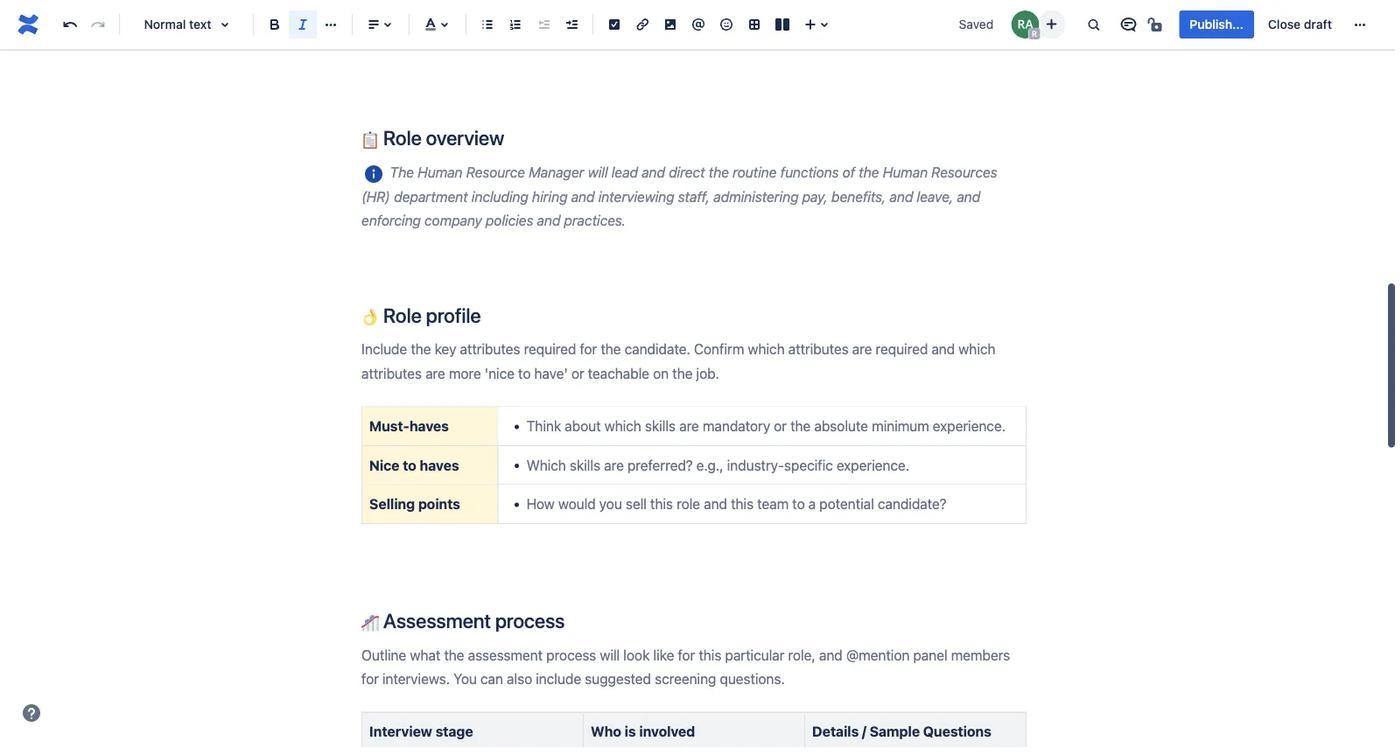 Task type: locate. For each thing, give the bounding box(es) containing it.
:info: image
[[365, 165, 383, 183]]

1 horizontal spatial the
[[859, 164, 880, 181]]

0 vertical spatial role
[[383, 126, 422, 150]]

enforcing
[[362, 212, 421, 229]]

role right :clipboard: image
[[383, 126, 422, 150]]

haves right to
[[420, 457, 459, 474]]

nice
[[370, 457, 400, 474]]

and left leave,
[[890, 188, 914, 205]]

:clipboard: image
[[362, 131, 379, 149]]

administering
[[714, 188, 799, 205]]

nice to haves
[[370, 457, 459, 474]]

human up leave,
[[883, 164, 928, 181]]

selling points
[[370, 496, 461, 513]]

company
[[425, 212, 482, 229]]

find and replace image
[[1084, 14, 1105, 35]]

and right lead
[[642, 164, 665, 181]]

will
[[588, 164, 608, 181]]

1 vertical spatial haves
[[420, 457, 459, 474]]

2 the from the left
[[859, 164, 880, 181]]

text
[[189, 17, 212, 32]]

lead
[[612, 164, 638, 181]]

assessment
[[383, 609, 491, 633]]

details / sample questions
[[813, 724, 992, 741]]

role overview
[[379, 126, 504, 150]]

:roller_coaster: image
[[362, 614, 379, 632]]

:info: image
[[365, 165, 383, 183]]

pay,
[[803, 188, 828, 205]]

no restrictions image
[[1147, 14, 1168, 35]]

resources
[[932, 164, 998, 181]]

the right of
[[859, 164, 880, 181]]

action item image
[[604, 14, 625, 35]]

interviewing
[[599, 188, 675, 205]]

interview stage
[[370, 724, 473, 741]]

details
[[813, 724, 859, 741]]

assessment process
[[379, 609, 565, 633]]

0 horizontal spatial the
[[709, 164, 729, 181]]

profile
[[426, 303, 481, 327]]

0 horizontal spatial human
[[418, 164, 463, 181]]

role right :ok_hand: icon
[[383, 303, 422, 327]]

2 role from the top
[[383, 303, 422, 327]]

saved
[[959, 17, 994, 32]]

resource
[[466, 164, 525, 181]]

the
[[390, 164, 414, 181]]

role
[[383, 126, 422, 150], [383, 303, 422, 327]]

1 vertical spatial role
[[383, 303, 422, 327]]

/
[[863, 724, 867, 741]]

publish...
[[1190, 17, 1244, 32]]

haves up nice to haves at left bottom
[[410, 418, 449, 435]]

process
[[495, 609, 565, 633]]

:clipboard: image
[[362, 131, 379, 149]]

and
[[642, 164, 665, 181], [571, 188, 595, 205], [890, 188, 914, 205], [957, 188, 981, 205], [537, 212, 561, 229]]

invite to edit image
[[1042, 14, 1063, 35]]

1 role from the top
[[383, 126, 422, 150]]

comment icon image
[[1119, 14, 1140, 35]]

bold ⌘b image
[[264, 14, 285, 35]]

who is involved
[[591, 724, 695, 741]]

questions
[[924, 724, 992, 741]]

the human resource manager will lead and direct the routine functions of the human resources (hr) department including hiring and interviewing staff, administering pay, benefits, and leave, and enforcing company policies and practices.
[[362, 164, 1001, 229]]

human up department
[[418, 164, 463, 181]]

human
[[418, 164, 463, 181], [883, 164, 928, 181]]

1 human from the left
[[418, 164, 463, 181]]

help image
[[21, 703, 42, 724]]

the
[[709, 164, 729, 181], [859, 164, 880, 181]]

role for overview
[[383, 126, 422, 150]]

undo ⌘z image
[[60, 14, 81, 35]]

manager
[[529, 164, 584, 181]]

staff,
[[678, 188, 710, 205]]

numbered list ⌘⇧7 image
[[505, 14, 526, 35]]

:ok_hand: image
[[362, 309, 379, 326]]

1 horizontal spatial human
[[883, 164, 928, 181]]

close
[[1269, 17, 1301, 32]]

the right direct
[[709, 164, 729, 181]]

layouts image
[[772, 14, 793, 35]]

publish... button
[[1180, 11, 1255, 39]]

italic ⌘i image
[[292, 14, 313, 35]]

align left image
[[363, 14, 384, 35]]

redo ⌘⇧z image
[[88, 14, 109, 35]]

haves
[[410, 418, 449, 435], [420, 457, 459, 474]]



Task type: describe. For each thing, give the bounding box(es) containing it.
ruby anderson image
[[1012, 11, 1040, 39]]

table image
[[744, 14, 765, 35]]

is
[[625, 724, 636, 741]]

interview
[[370, 724, 432, 741]]

close draft button
[[1258, 11, 1343, 39]]

routine
[[733, 164, 777, 181]]

mention image
[[688, 14, 709, 35]]

and down resources
[[957, 188, 981, 205]]

sample
[[870, 724, 920, 741]]

1 the from the left
[[709, 164, 729, 181]]

outdent ⇧tab image
[[533, 14, 554, 35]]

selling
[[370, 496, 415, 513]]

:ok_hand: image
[[362, 309, 379, 326]]

draft
[[1305, 17, 1333, 32]]

normal text
[[144, 17, 212, 32]]

confluence image
[[14, 11, 42, 39]]

direct
[[669, 164, 705, 181]]

benefits,
[[832, 188, 886, 205]]

department
[[394, 188, 468, 205]]

policies
[[486, 212, 534, 229]]

normal
[[144, 17, 186, 32]]

hiring
[[532, 188, 568, 205]]

more formatting image
[[320, 14, 342, 35]]

and up practices.
[[571, 188, 595, 205]]

of
[[843, 164, 856, 181]]

and down hiring
[[537, 212, 561, 229]]

emoji image
[[716, 14, 737, 35]]

bullet list ⌘⇧8 image
[[477, 14, 498, 35]]

leave,
[[917, 188, 954, 205]]

2 human from the left
[[883, 164, 928, 181]]

who
[[591, 724, 622, 741]]

normal text button
[[127, 5, 246, 44]]

0 vertical spatial haves
[[410, 418, 449, 435]]

involved
[[640, 724, 695, 741]]

functions
[[781, 164, 839, 181]]

confluence image
[[14, 11, 42, 39]]

practices.
[[564, 212, 626, 229]]

link image
[[632, 14, 653, 35]]

including
[[472, 188, 529, 205]]

to
[[403, 457, 417, 474]]

close draft
[[1269, 17, 1333, 32]]

must-haves
[[370, 418, 449, 435]]

more image
[[1350, 14, 1371, 35]]

overview
[[426, 126, 504, 150]]

role profile
[[379, 303, 481, 327]]

add image, video, or file image
[[660, 14, 681, 35]]

points
[[418, 496, 461, 513]]

must-
[[370, 418, 410, 435]]

:roller_coaster: image
[[362, 614, 379, 632]]

(hr)
[[362, 188, 391, 205]]

stage
[[436, 724, 473, 741]]

role for profile
[[383, 303, 422, 327]]

indent tab image
[[561, 14, 582, 35]]



Task type: vqa. For each thing, say whether or not it's contained in the screenshot.
Selling
yes



